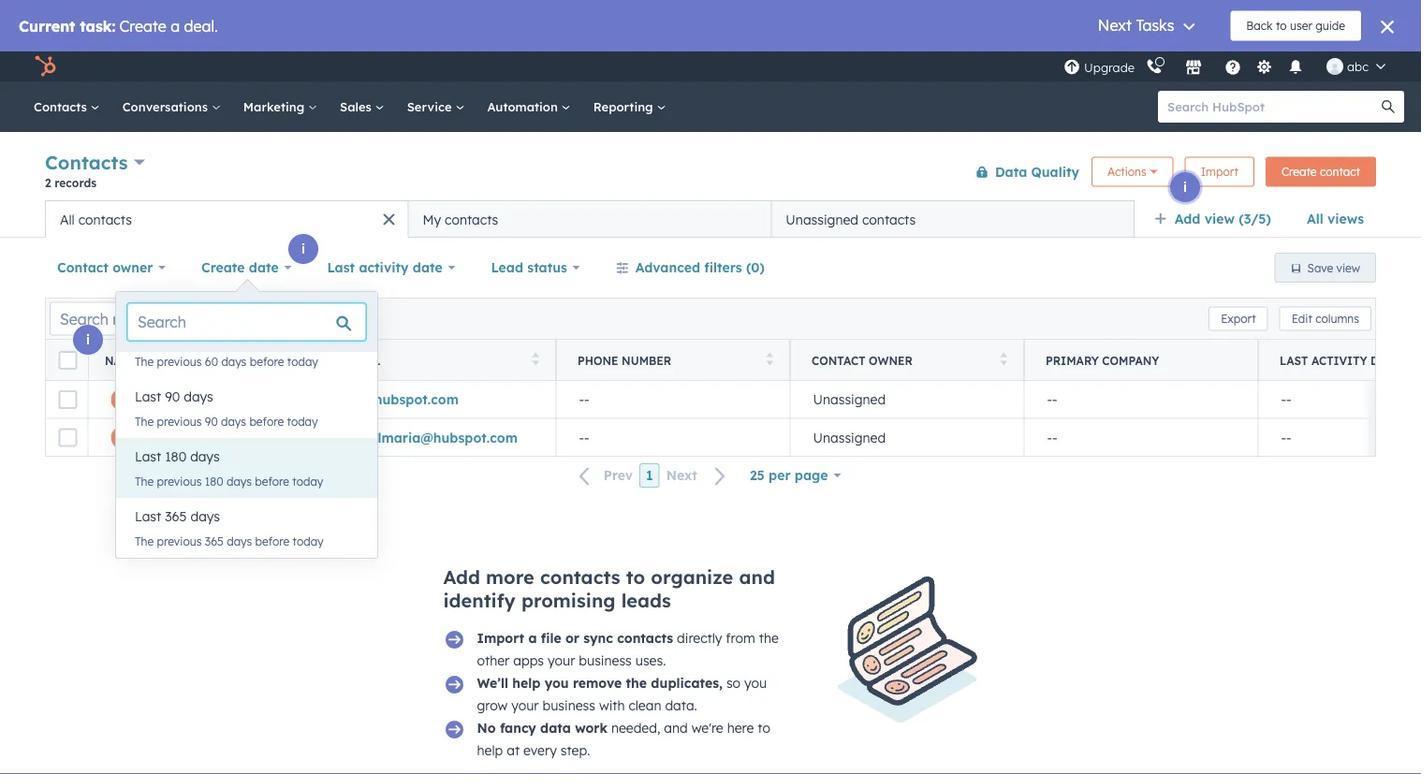 Task type: describe. For each thing, give the bounding box(es) containing it.
0 vertical spatial i button
[[1170, 172, 1200, 202]]

maria
[[145, 429, 183, 446]]

0 vertical spatial contacts
[[34, 99, 91, 114]]

help image
[[1225, 60, 1242, 77]]

the for last 90 days
[[135, 414, 154, 428]]

create date
[[201, 259, 279, 276]]

save view button
[[1275, 253, 1376, 283]]

primary company column header
[[1024, 340, 1259, 381]]

bh@hubspot.com link
[[345, 391, 459, 408]]

0 horizontal spatial the
[[626, 675, 647, 691]]

abc button
[[1315, 51, 1397, 81]]

view for save
[[1337, 261, 1360, 275]]

lead status button
[[479, 249, 592, 286]]

import for import a file or sync contacts
[[477, 630, 524, 646]]

other
[[477, 653, 510, 669]]

actions
[[1108, 165, 1147, 179]]

phone
[[578, 353, 618, 367]]

(ed
[[1403, 353, 1421, 367]]

unassigned contacts button
[[771, 200, 1135, 238]]

contact
[[1320, 165, 1360, 179]]

before for last 365 days
[[255, 534, 290, 548]]

last 365 days the previous 365 days before today
[[135, 508, 324, 548]]

no fancy data work
[[477, 720, 608, 736]]

fancy
[[500, 720, 536, 736]]

last 90 days button
[[116, 378, 377, 416]]

create date button
[[189, 249, 304, 286]]

clean
[[629, 698, 661, 714]]

next
[[666, 467, 697, 484]]

press to sort. image
[[532, 352, 539, 366]]

25
[[750, 467, 765, 484]]

notifications button
[[1280, 51, 1312, 81]]

2
[[45, 176, 51, 190]]

1 you from the left
[[545, 675, 569, 691]]

advanced filters (0) button
[[604, 249, 777, 286]]

a
[[528, 630, 537, 646]]

create contact
[[1282, 165, 1360, 179]]

marketplaces button
[[1174, 51, 1213, 81]]

promising
[[521, 589, 616, 612]]

the for last 365 days
[[135, 534, 154, 548]]

25 per page
[[750, 467, 828, 484]]

uses.
[[635, 653, 666, 669]]

today for last 90 days
[[287, 414, 318, 428]]

0 vertical spatial 90
[[165, 389, 180, 405]]

data quality button
[[963, 153, 1080, 191]]

advanced filters (0)
[[635, 259, 765, 276]]

to inside add more contacts to organize and identify promising leads
[[626, 565, 645, 589]]

all views link
[[1295, 200, 1376, 238]]

johnson
[[187, 429, 242, 446]]

save
[[1308, 261, 1333, 275]]

organize
[[651, 565, 733, 589]]

to inside needed, and we're here to help at every step.
[[758, 720, 770, 736]]

contact) for bh@hubspot.com
[[302, 391, 358, 408]]

directly
[[677, 630, 722, 646]]

and inside needed, and we're here to help at every step.
[[664, 720, 688, 736]]

contacts for all contacts
[[78, 211, 132, 228]]

1 button
[[640, 463, 660, 488]]

menu containing abc
[[1062, 51, 1399, 81]]

1
[[646, 467, 653, 484]]

today for last 180 days
[[292, 474, 323, 488]]

unassigned for bh@hubspot.com
[[813, 391, 886, 408]]

1 vertical spatial i button
[[288, 234, 318, 264]]

add for add more contacts to organize and identify promising leads
[[443, 565, 480, 589]]

last for last activity date
[[327, 259, 355, 276]]

the previous 60 days before today
[[135, 354, 318, 368]]

phone number
[[578, 353, 671, 367]]

add more contacts to organize and identify promising leads
[[443, 565, 775, 612]]

press to sort. element for email
[[532, 352, 539, 368]]

unassigned for emailmaria@hubspot.com
[[813, 429, 886, 446]]

from
[[726, 630, 755, 646]]

upgrade
[[1084, 60, 1135, 75]]

maria johnson (sample contact) link
[[145, 429, 361, 446]]

last activity date
[[327, 259, 443, 276]]

edit
[[1292, 312, 1312, 326]]

file
[[541, 630, 561, 646]]

edit columns button
[[1280, 307, 1372, 331]]

so you grow your business with clean data.
[[477, 675, 767, 714]]

email
[[344, 353, 381, 367]]

settings link
[[1253, 57, 1276, 76]]

contact) for emailmaria@hubspot.com
[[305, 429, 361, 446]]

data
[[540, 720, 571, 736]]

your inside directly from the other apps your business uses.
[[548, 653, 575, 669]]

press to sort. element for contact owner
[[1000, 352, 1007, 368]]

export
[[1221, 312, 1256, 326]]

unassigned button for emailmaria@hubspot.com
[[790, 419, 1024, 456]]

bh@hubspot.com
[[345, 391, 459, 408]]

2 vertical spatial i button
[[73, 325, 103, 355]]

-- button for bh@hubspot.com
[[556, 381, 790, 419]]

advanced
[[635, 259, 700, 276]]

emailmaria@hubspot.com button
[[322, 419, 556, 456]]

Search name, phone, email addresses, or company search field
[[50, 302, 271, 336]]

needed,
[[611, 720, 660, 736]]

so
[[726, 675, 741, 691]]

last 180 days the previous 180 days before today
[[135, 448, 323, 488]]

we'll help you remove the duplicates,
[[477, 675, 723, 691]]

at
[[507, 742, 520, 759]]

(sample for johnson
[[246, 429, 300, 446]]

prev
[[604, 467, 633, 484]]

step.
[[561, 742, 590, 759]]

add view (3/5) button
[[1142, 200, 1295, 238]]

primary company
[[1046, 353, 1159, 367]]

Search HubSpot search field
[[1158, 91, 1388, 123]]

i for bottommost i button
[[86, 331, 90, 348]]

your inside so you grow your business with clean data.
[[511, 698, 539, 714]]

columns
[[1316, 312, 1359, 326]]

1 previous from the top
[[157, 354, 202, 368]]

name
[[105, 353, 138, 367]]

last 365 days button
[[116, 498, 377, 536]]

service link
[[396, 81, 476, 132]]

(sample for halligan
[[244, 391, 298, 408]]

emailmaria@hubspot.com
[[345, 429, 518, 446]]

-- button for emailmaria@hubspot.com
[[556, 419, 790, 456]]

notifications image
[[1287, 60, 1304, 77]]

sales
[[340, 99, 375, 114]]

the inside directly from the other apps your business uses.
[[759, 630, 779, 646]]

calling icon image
[[1146, 59, 1163, 76]]

before for last 90 days
[[249, 414, 284, 428]]

brian
[[145, 391, 180, 408]]

lead
[[491, 259, 523, 276]]

contacts inside add more contacts to organize and identify promising leads
[[540, 565, 620, 589]]

quality
[[1031, 163, 1080, 180]]

marketing
[[243, 99, 308, 114]]

add for add view (3/5)
[[1175, 211, 1201, 227]]

all contacts
[[60, 211, 132, 228]]

add view (3/5)
[[1175, 211, 1271, 227]]

25 per page button
[[738, 457, 853, 494]]



Task type: locate. For each thing, give the bounding box(es) containing it.
(sample up maria johnson (sample contact)
[[244, 391, 298, 408]]

i down contact owner popup button
[[86, 331, 90, 348]]

1 horizontal spatial 365
[[205, 534, 224, 548]]

2 the from the top
[[135, 414, 154, 428]]

2 records
[[45, 176, 96, 190]]

marketplaces image
[[1185, 60, 1202, 77]]

add inside "popup button"
[[1175, 211, 1201, 227]]

hubspot image
[[34, 55, 56, 78]]

the right from
[[759, 630, 779, 646]]

4 previous from the top
[[157, 534, 202, 548]]

the
[[759, 630, 779, 646], [626, 675, 647, 691]]

bh@hubspot.com button
[[322, 381, 556, 419]]

the inside last 180 days the previous 180 days before today
[[135, 474, 154, 488]]

last for last 365 days the previous 365 days before today
[[135, 508, 161, 525]]

views
[[1328, 211, 1364, 227]]

1 press to sort. element from the left
[[298, 352, 305, 368]]

press to sort. element
[[298, 352, 305, 368], [532, 352, 539, 368], [766, 352, 773, 368], [1000, 352, 1007, 368]]

1 vertical spatial view
[[1337, 261, 1360, 275]]

brian halligan (sample contact) link
[[145, 391, 358, 408]]

1 horizontal spatial press to sort. image
[[766, 352, 773, 366]]

-- button
[[556, 381, 790, 419], [556, 419, 790, 456]]

2 vertical spatial i
[[86, 331, 90, 348]]

1 vertical spatial contacts
[[45, 151, 128, 174]]

create inside popup button
[[201, 259, 245, 276]]

you left remove
[[545, 675, 569, 691]]

the for last 180 days
[[135, 474, 154, 488]]

1 horizontal spatial create
[[1282, 165, 1317, 179]]

1 horizontal spatial and
[[739, 565, 775, 589]]

0 vertical spatial unassigned
[[786, 211, 859, 228]]

view left the (3/5)
[[1205, 211, 1235, 227]]

add left more
[[443, 565, 480, 589]]

1 vertical spatial 90
[[205, 414, 218, 428]]

last 90 days the previous 90 days before today
[[135, 389, 318, 428]]

0 vertical spatial i
[[1183, 179, 1187, 195]]

before up last 365 days "button"
[[255, 474, 289, 488]]

i for the middle i button
[[301, 241, 305, 257]]

all left views
[[1307, 211, 1324, 227]]

0 vertical spatial view
[[1205, 211, 1235, 227]]

0 horizontal spatial import
[[477, 630, 524, 646]]

1 press to sort. image from the left
[[298, 352, 305, 366]]

0 horizontal spatial 180
[[165, 448, 187, 465]]

contacts up records
[[45, 151, 128, 174]]

last for last 180 days the previous 180 days before today
[[135, 448, 161, 465]]

business up 'data'
[[543, 698, 595, 714]]

365
[[165, 508, 187, 525], [205, 534, 224, 548]]

my contacts button
[[408, 200, 771, 238]]

all inside all contacts button
[[60, 211, 75, 228]]

2 press to sort. element from the left
[[532, 352, 539, 368]]

grow
[[477, 698, 508, 714]]

0 vertical spatial help
[[512, 675, 541, 691]]

export button
[[1209, 307, 1268, 331]]

the inside last 365 days the previous 365 days before today
[[135, 534, 154, 548]]

2 horizontal spatial press to sort. image
[[1000, 352, 1007, 366]]

no
[[477, 720, 496, 736]]

activity
[[1312, 353, 1367, 367]]

import button
[[1185, 157, 1254, 187]]

0 vertical spatial owner
[[113, 259, 153, 276]]

1 horizontal spatial 180
[[205, 474, 223, 488]]

contacts inside the my contacts button
[[445, 211, 498, 228]]

1 the from the top
[[135, 354, 154, 368]]

0 horizontal spatial you
[[545, 675, 569, 691]]

0 vertical spatial the
[[759, 630, 779, 646]]

add down import button
[[1175, 211, 1201, 227]]

the up clean
[[626, 675, 647, 691]]

0 vertical spatial contact owner
[[57, 259, 153, 276]]

upgrade image
[[1064, 59, 1081, 76]]

1 vertical spatial and
[[664, 720, 688, 736]]

1 horizontal spatial your
[[548, 653, 575, 669]]

previous down last 180 days the previous 180 days before today
[[157, 534, 202, 548]]

filters
[[704, 259, 742, 276]]

0 horizontal spatial date
[[249, 259, 279, 276]]

date up search search box
[[249, 259, 279, 276]]

contacts down the hubspot link
[[34, 99, 91, 114]]

1 date from the left
[[249, 259, 279, 276]]

halligan
[[184, 391, 240, 408]]

contact
[[57, 259, 108, 276], [812, 353, 866, 367]]

pagination navigation
[[568, 463, 738, 488]]

2 unassigned button from the top
[[790, 419, 1024, 456]]

last activity date button
[[315, 249, 468, 286]]

1 horizontal spatial owner
[[869, 353, 913, 367]]

directly from the other apps your business uses.
[[477, 630, 779, 669]]

180 down johnson
[[205, 474, 223, 488]]

hubspot link
[[22, 55, 70, 78]]

previous inside last 365 days the previous 365 days before today
[[157, 534, 202, 548]]

1 vertical spatial create
[[201, 259, 245, 276]]

previous inside last 180 days the previous 180 days before today
[[157, 474, 202, 488]]

0 horizontal spatial contact owner
[[57, 259, 153, 276]]

1 -- button from the top
[[556, 381, 790, 419]]

0 horizontal spatial contact
[[57, 259, 108, 276]]

0 vertical spatial add
[[1175, 211, 1201, 227]]

before inside last 90 days the previous 90 days before today
[[249, 414, 284, 428]]

0 vertical spatial and
[[739, 565, 775, 589]]

prev button
[[568, 464, 640, 488]]

previous inside last 90 days the previous 90 days before today
[[157, 414, 202, 428]]

last inside popup button
[[327, 259, 355, 276]]

0 vertical spatial contact)
[[302, 391, 358, 408]]

conversations
[[122, 99, 211, 114]]

import up "add view (3/5)"
[[1201, 165, 1239, 179]]

previous for 90
[[157, 414, 202, 428]]

180 down maria
[[165, 448, 187, 465]]

1 horizontal spatial contact
[[812, 353, 866, 367]]

needed, and we're here to help at every step.
[[477, 720, 770, 759]]

previous down maria
[[157, 474, 202, 488]]

import a file or sync contacts
[[477, 630, 673, 646]]

view for add
[[1205, 211, 1235, 227]]

next button
[[660, 464, 738, 488]]

60
[[205, 354, 218, 368]]

90
[[165, 389, 180, 405], [205, 414, 218, 428]]

1 unassigned button from the top
[[790, 381, 1024, 419]]

previous up maria
[[157, 414, 202, 428]]

before inside last 180 days the previous 180 days before today
[[255, 474, 289, 488]]

add inside add more contacts to organize and identify promising leads
[[443, 565, 480, 589]]

before for last 180 days
[[255, 474, 289, 488]]

4 the from the top
[[135, 534, 154, 548]]

brian halligan (sample contact)
[[145, 391, 358, 408]]

with
[[599, 698, 625, 714]]

press to sort. element for phone number
[[766, 352, 773, 368]]

0 horizontal spatial owner
[[113, 259, 153, 276]]

create down all contacts button
[[201, 259, 245, 276]]

0 horizontal spatial create
[[201, 259, 245, 276]]

90 left halligan
[[165, 389, 180, 405]]

1 all from the left
[[1307, 211, 1324, 227]]

1 vertical spatial contact owner
[[812, 353, 913, 367]]

1 vertical spatial unassigned
[[813, 391, 886, 408]]

1 horizontal spatial help
[[512, 675, 541, 691]]

2 press to sort. image from the left
[[766, 352, 773, 366]]

1 horizontal spatial add
[[1175, 211, 1201, 227]]

contact) down email
[[302, 391, 358, 408]]

last inside last 365 days the previous 365 days before today
[[135, 508, 161, 525]]

number
[[622, 353, 671, 367]]

-- button down number
[[556, 381, 790, 419]]

i down all contacts button
[[301, 241, 305, 257]]

and up from
[[739, 565, 775, 589]]

maria johnson (sample contact)
[[145, 429, 361, 446]]

gary orlando image
[[1327, 58, 1344, 75]]

1 vertical spatial the
[[626, 675, 647, 691]]

0 vertical spatial your
[[548, 653, 575, 669]]

1 horizontal spatial contact owner
[[812, 353, 913, 367]]

reporting link
[[582, 81, 677, 132]]

1 vertical spatial add
[[443, 565, 480, 589]]

last inside last 180 days the previous 180 days before today
[[135, 448, 161, 465]]

1 horizontal spatial import
[[1201, 165, 1239, 179]]

you inside so you grow your business with clean data.
[[744, 675, 767, 691]]

1 vertical spatial (sample
[[246, 429, 300, 446]]

0 horizontal spatial 365
[[165, 508, 187, 525]]

1 horizontal spatial you
[[744, 675, 767, 691]]

create for create date
[[201, 259, 245, 276]]

list box containing last 90 days
[[116, 318, 377, 558]]

last 180 days button
[[116, 438, 377, 476]]

1 vertical spatial contact)
[[305, 429, 361, 446]]

0 vertical spatial import
[[1201, 165, 1239, 179]]

i
[[1183, 179, 1187, 195], [301, 241, 305, 257], [86, 331, 90, 348]]

your down file
[[548, 653, 575, 669]]

contact inside popup button
[[57, 259, 108, 276]]

0 horizontal spatial all
[[60, 211, 75, 228]]

1 vertical spatial i
[[301, 241, 305, 257]]

before inside last 365 days the previous 365 days before today
[[255, 534, 290, 548]]

2 previous from the top
[[157, 414, 202, 428]]

(sample down brian halligan (sample contact)
[[246, 429, 300, 446]]

1 horizontal spatial i button
[[288, 234, 318, 264]]

business up we'll help you remove the duplicates,
[[579, 653, 632, 669]]

0 vertical spatial 180
[[165, 448, 187, 465]]

business inside directly from the other apps your business uses.
[[579, 653, 632, 669]]

1 vertical spatial owner
[[869, 353, 913, 367]]

3 press to sort. element from the left
[[766, 352, 773, 368]]

page
[[795, 467, 828, 484]]

today inside last 90 days the previous 90 days before today
[[287, 414, 318, 428]]

status
[[527, 259, 567, 276]]

0 vertical spatial create
[[1282, 165, 1317, 179]]

0 vertical spatial to
[[626, 565, 645, 589]]

create inside button
[[1282, 165, 1317, 179]]

1 horizontal spatial view
[[1337, 261, 1360, 275]]

i up add view (3/5) "popup button"
[[1183, 179, 1187, 195]]

view inside button
[[1337, 261, 1360, 275]]

unassigned button for bh@hubspot.com
[[790, 381, 1024, 419]]

1 vertical spatial business
[[543, 698, 595, 714]]

3 previous from the top
[[157, 474, 202, 488]]

search image
[[1382, 100, 1395, 113]]

help down no
[[477, 742, 503, 759]]

before down last 180 days the previous 180 days before today
[[255, 534, 290, 548]]

the inside last 90 days the previous 90 days before today
[[135, 414, 154, 428]]

press to sort. image for phone number
[[766, 352, 773, 366]]

contact)
[[302, 391, 358, 408], [305, 429, 361, 446]]

list box
[[116, 318, 377, 558]]

2 date from the left
[[413, 259, 443, 276]]

all down '2 records'
[[60, 211, 75, 228]]

per
[[769, 467, 791, 484]]

create left contact
[[1282, 165, 1317, 179]]

last inside last 90 days the previous 90 days before today
[[135, 389, 161, 405]]

press to sort. image
[[298, 352, 305, 366], [766, 352, 773, 366], [1000, 352, 1007, 366]]

contact) down 'bh@hubspot.com' link on the left
[[305, 429, 361, 446]]

all for all views
[[1307, 211, 1324, 227]]

your up fancy
[[511, 698, 539, 714]]

my
[[423, 211, 441, 228]]

180
[[165, 448, 187, 465], [205, 474, 223, 488]]

previous for 180
[[157, 474, 202, 488]]

marketing link
[[232, 81, 329, 132]]

create
[[1282, 165, 1317, 179], [201, 259, 245, 276]]

view right save
[[1337, 261, 1360, 275]]

import inside button
[[1201, 165, 1239, 179]]

4 press to sort. element from the left
[[1000, 352, 1007, 368]]

2 horizontal spatial i
[[1183, 179, 1187, 195]]

0 horizontal spatial help
[[477, 742, 503, 759]]

actions button
[[1092, 157, 1174, 187]]

0 horizontal spatial to
[[626, 565, 645, 589]]

previous left the 60
[[157, 354, 202, 368]]

we'll
[[477, 675, 508, 691]]

reporting
[[593, 99, 657, 114]]

contacts banner
[[45, 147, 1376, 200]]

all views
[[1307, 211, 1364, 227]]

1 vertical spatial help
[[477, 742, 503, 759]]

create for create contact
[[1282, 165, 1317, 179]]

previous for 365
[[157, 534, 202, 548]]

1 horizontal spatial all
[[1307, 211, 1324, 227]]

2 vertical spatial unassigned
[[813, 429, 886, 446]]

all inside 'all views' link
[[1307, 211, 1324, 227]]

business inside so you grow your business with clean data.
[[543, 698, 595, 714]]

0 horizontal spatial add
[[443, 565, 480, 589]]

0 vertical spatial (sample
[[244, 391, 298, 408]]

0 horizontal spatial 90
[[165, 389, 180, 405]]

settings image
[[1256, 59, 1273, 76]]

data
[[995, 163, 1027, 180]]

automation
[[487, 99, 561, 114]]

you right so
[[744, 675, 767, 691]]

my contacts
[[423, 211, 498, 228]]

sales link
[[329, 81, 396, 132]]

2 horizontal spatial i button
[[1170, 172, 1200, 202]]

0 horizontal spatial press to sort. image
[[298, 352, 305, 366]]

0 vertical spatial 365
[[165, 508, 187, 525]]

last for last activity date (ed
[[1280, 353, 1308, 367]]

abc
[[1347, 59, 1369, 74]]

today inside last 180 days the previous 180 days before today
[[292, 474, 323, 488]]

before
[[250, 354, 284, 368], [249, 414, 284, 428], [255, 474, 289, 488], [255, 534, 290, 548]]

2 -- button from the top
[[556, 419, 790, 456]]

3 the from the top
[[135, 474, 154, 488]]

view inside "popup button"
[[1205, 211, 1235, 227]]

--
[[579, 391, 589, 408], [1047, 391, 1058, 408], [1281, 391, 1292, 408], [579, 429, 589, 446], [1047, 429, 1058, 446], [1281, 429, 1292, 446]]

i button right create date
[[288, 234, 318, 264]]

0 horizontal spatial i button
[[73, 325, 103, 355]]

owner inside popup button
[[113, 259, 153, 276]]

2 you from the left
[[744, 675, 767, 691]]

0 horizontal spatial your
[[511, 698, 539, 714]]

0 horizontal spatial view
[[1205, 211, 1235, 227]]

all for all contacts
[[60, 211, 75, 228]]

3 press to sort. image from the left
[[1000, 352, 1007, 366]]

help inside needed, and we're here to help at every step.
[[477, 742, 503, 759]]

more
[[486, 565, 534, 589]]

and
[[739, 565, 775, 589], [664, 720, 688, 736]]

i button left name on the left of the page
[[73, 325, 103, 355]]

0 vertical spatial contact
[[57, 259, 108, 276]]

1 horizontal spatial the
[[759, 630, 779, 646]]

Search search field
[[127, 303, 366, 341]]

search button
[[1373, 91, 1404, 123]]

today inside last 365 days the previous 365 days before today
[[293, 534, 324, 548]]

the
[[135, 354, 154, 368], [135, 414, 154, 428], [135, 474, 154, 488], [135, 534, 154, 548]]

1 vertical spatial contact
[[812, 353, 866, 367]]

help down 'apps'
[[512, 675, 541, 691]]

date right the activity
[[413, 259, 443, 276]]

before up last 90 days button
[[250, 354, 284, 368]]

1 vertical spatial to
[[758, 720, 770, 736]]

and inside add more contacts to organize and identify promising leads
[[739, 565, 775, 589]]

help button
[[1217, 51, 1249, 81]]

import for import
[[1201, 165, 1239, 179]]

i button up "add view (3/5)"
[[1170, 172, 1200, 202]]

contacts inside all contacts button
[[78, 211, 132, 228]]

primary
[[1046, 353, 1099, 367]]

save view
[[1308, 261, 1360, 275]]

unassigned button
[[790, 381, 1024, 419], [790, 419, 1024, 456]]

0 horizontal spatial i
[[86, 331, 90, 348]]

contacts inside unassigned contacts button
[[862, 211, 916, 228]]

before up the maria johnson (sample contact) link
[[249, 414, 284, 428]]

contacts for my contacts
[[445, 211, 498, 228]]

conversations link
[[111, 81, 232, 132]]

1 vertical spatial 180
[[205, 474, 223, 488]]

1 horizontal spatial 90
[[205, 414, 218, 428]]

1 horizontal spatial i
[[301, 241, 305, 257]]

0 vertical spatial business
[[579, 653, 632, 669]]

menu
[[1062, 51, 1399, 81]]

1 vertical spatial your
[[511, 698, 539, 714]]

i for the topmost i button
[[1183, 179, 1187, 195]]

1 horizontal spatial date
[[413, 259, 443, 276]]

records
[[55, 176, 96, 190]]

today
[[287, 354, 318, 368], [287, 414, 318, 428], [292, 474, 323, 488], [293, 534, 324, 548]]

and down data.
[[664, 720, 688, 736]]

last for last 90 days the previous 90 days before today
[[135, 389, 161, 405]]

1 horizontal spatial to
[[758, 720, 770, 736]]

1 vertical spatial import
[[477, 630, 524, 646]]

to left "organize"
[[626, 565, 645, 589]]

import up other
[[477, 630, 524, 646]]

press to sort. image for contact owner
[[1000, 352, 1007, 366]]

edit columns
[[1292, 312, 1359, 326]]

today for last 365 days
[[293, 534, 324, 548]]

1 vertical spatial 365
[[205, 534, 224, 548]]

lead status
[[491, 259, 567, 276]]

contact owner inside popup button
[[57, 259, 153, 276]]

to right here
[[758, 720, 770, 736]]

service
[[407, 99, 455, 114]]

you
[[545, 675, 569, 691], [744, 675, 767, 691]]

90 up johnson
[[205, 414, 218, 428]]

identify
[[443, 589, 516, 612]]

2 all from the left
[[60, 211, 75, 228]]

0 horizontal spatial and
[[664, 720, 688, 736]]

-- button up next
[[556, 419, 790, 456]]

contacts inside popup button
[[45, 151, 128, 174]]

contacts for unassigned contacts
[[862, 211, 916, 228]]

i button
[[1170, 172, 1200, 202], [288, 234, 318, 264], [73, 325, 103, 355]]

contact owner button
[[45, 249, 178, 286]]



Task type: vqa. For each thing, say whether or not it's contained in the screenshot.


